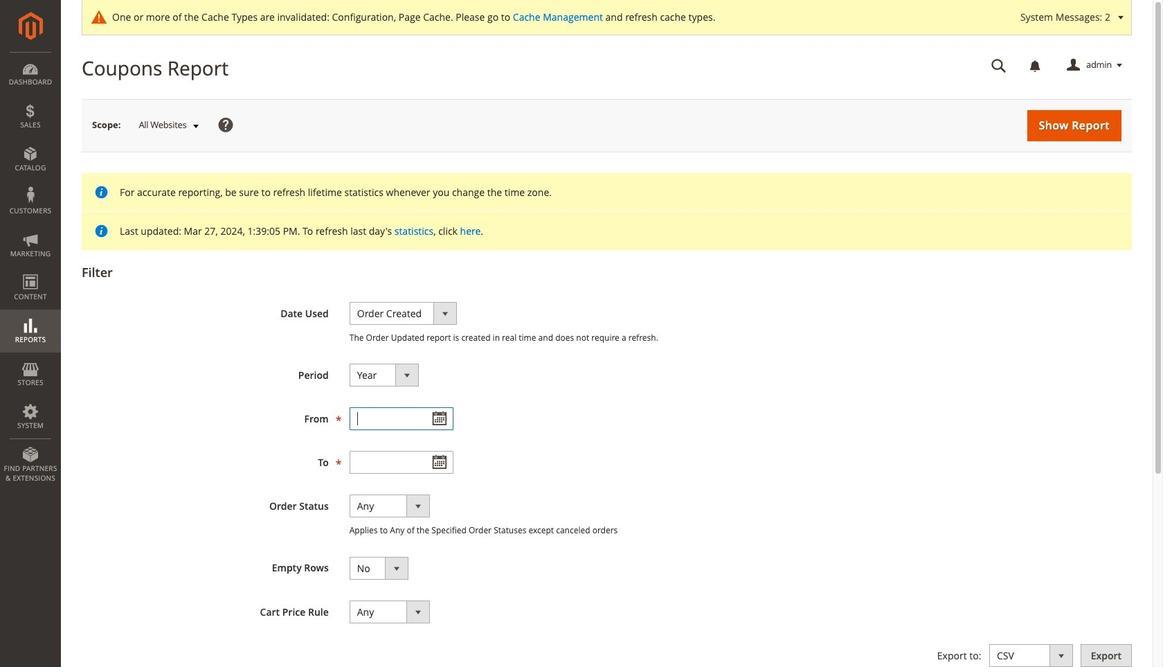 Task type: describe. For each thing, give the bounding box(es) containing it.
magento admin panel image
[[18, 12, 43, 40]]



Task type: locate. For each thing, give the bounding box(es) containing it.
menu bar
[[0, 52, 61, 490]]

None text field
[[982, 53, 1017, 78], [350, 408, 454, 430], [982, 53, 1017, 78], [350, 408, 454, 430]]

None text field
[[350, 451, 454, 474]]



